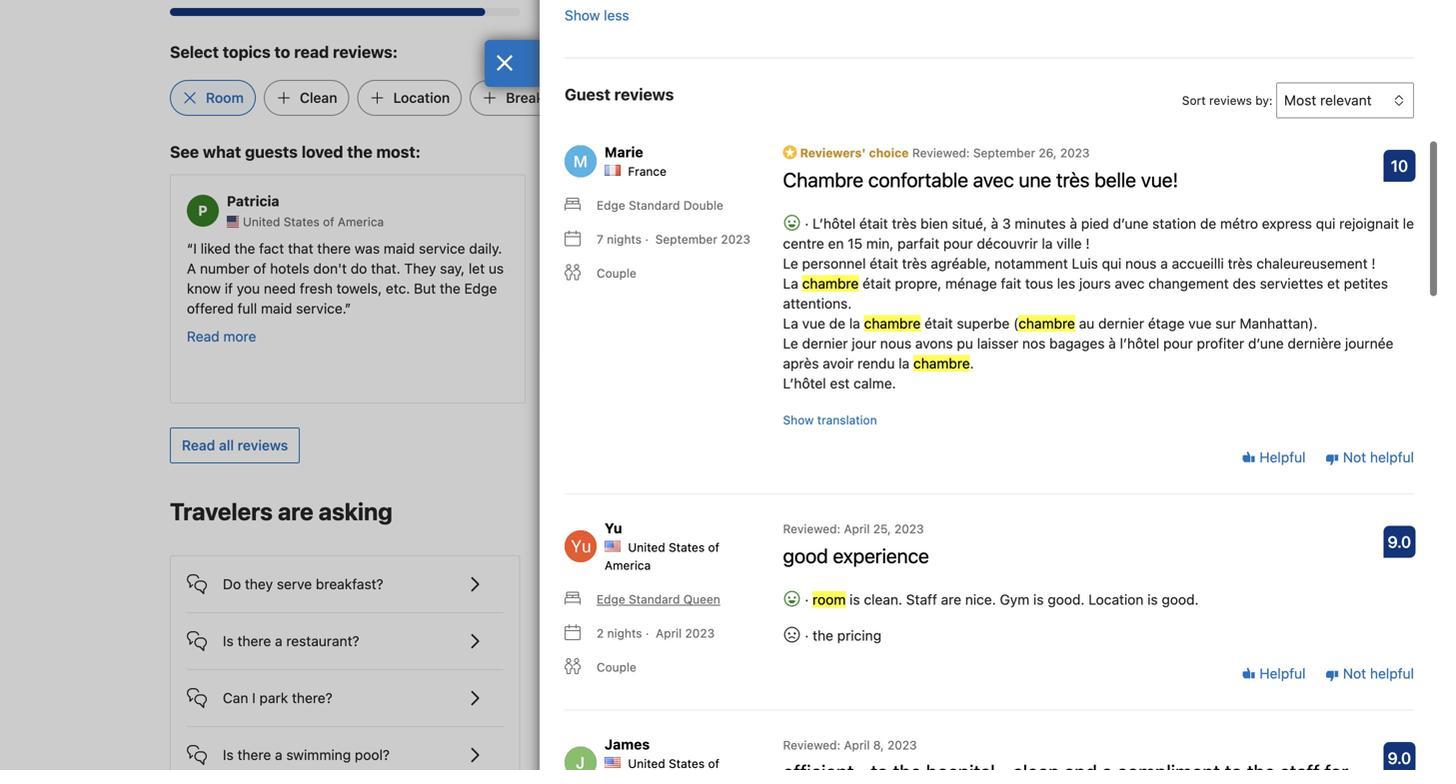 Task type: describe. For each thing, give the bounding box(es) containing it.
en
[[828, 234, 844, 251]]

it inside " i found it very conveniently located to yankee stadium, the cloisters and many delicious restaurants.
[[613, 240, 622, 257]]

edge inside " i liked the fact that there was maid service daily. a number of hotels don't do that.  they say, let us know if you need fresh towels, etc.  but the edge offered full maid service.
[[464, 280, 497, 297]]

2
[[597, 625, 604, 639]]

can
[[223, 690, 248, 706]]

pour inside l'hôtel était très bien situé, à 3 minutes à pied d'une station de métro express qui rejoignait le centre en 15 min, parfait pour découvrir la ville ! le personnel était très agréable, notamment luis qui nous a accueilli très chaleureusement ! la
[[943, 234, 973, 251]]

min,
[[866, 234, 894, 251]]

l'hôtel inside '. l'hôtel est calme.'
[[783, 374, 826, 391]]

not helpful for marie
[[1339, 448, 1414, 465]]

station
[[1152, 214, 1196, 231]]

· the pricing
[[801, 626, 881, 643]]

free wifi 9.0 meter
[[170, 8, 520, 16]]

7 nights · september 2023
[[597, 231, 750, 245]]

la for minutes
[[1042, 234, 1053, 251]]

do inside button
[[696, 633, 713, 649]]

situé,
[[952, 214, 987, 231]]

this inside " everything was wonderful. the staff was amazing. luis, dominic and eric were very helpful, professional and very informative. we liked it so much we reserved it for thanksgiving weekend. i would recommend this hotel to anyone. loved it.
[[1126, 320, 1149, 337]]

nous inside l'hôtel était très bien situé, à 3 minutes à pied d'une station de métro express qui rejoignait le centre en 15 min, parfait pour découvrir la ville ! le personnel était très agréable, notamment luis qui nous a accueilli très chaleureusement ! la
[[1125, 254, 1157, 271]]

of inside united states of america
[[708, 539, 719, 553]]

but
[[414, 280, 436, 297]]

all
[[219, 437, 234, 454]]

confortable
[[868, 167, 968, 190]]

bien
[[921, 214, 948, 231]]

states inside coviello united states of america
[[655, 215, 691, 229]]

le
[[1403, 214, 1414, 231]]

a for spa?
[[649, 576, 657, 592]]

2023 up many
[[721, 231, 750, 245]]

avons
[[915, 334, 953, 351]]

2 horizontal spatial united states of america
[[986, 215, 1127, 229]]

etc.
[[386, 280, 410, 297]]

there for is there a swimming pool?
[[237, 747, 271, 763]]

0 vertical spatial to
[[274, 42, 290, 61]]

0 vertical spatial !
[[1086, 234, 1090, 251]]

l'hôtel était très bien situé, à 3 minutes à pied d'une station de métro express qui rejoignait le centre en 15 min, parfait pour découvrir la ville ! le personnel était très agréable, notamment luis qui nous a accueilli très chaleureusement ! la
[[783, 214, 1414, 291]]

jour
[[852, 334, 876, 351]]

i inside " everything was wonderful. the staff was amazing. luis, dominic and eric were very helpful, professional and very informative. we liked it so much we reserved it for thanksgiving weekend. i would recommend this hotel to anyone. loved it.
[[996, 320, 999, 337]]

chambre down "personnel"
[[802, 274, 859, 291]]

is for is there a spa?
[[597, 576, 608, 592]]

couple for marie
[[597, 265, 637, 279]]

the right 'loved'
[[347, 142, 372, 161]]

2 horizontal spatial it
[[1117, 300, 1126, 317]]

anyone.
[[930, 340, 981, 357]]

" everything was wonderful. the staff was amazing. luis, dominic and eric were very helpful, professional and very informative. we liked it so much we reserved it for thanksgiving weekend. i would recommend this hotel to anyone. loved it.
[[930, 240, 1237, 357]]

3
[[1002, 214, 1011, 231]]

· for · room is clean.  staff are nice.  gym is good. location is good.
[[805, 590, 809, 607]]

pu
[[957, 334, 973, 351]]

i for " i liked the fact that there was maid service daily. a number of hotels don't do that.  they say, let us know if you need fresh towels, etc.  but the edge offered full maid service.
[[193, 240, 197, 257]]

nice.
[[965, 590, 996, 607]]

serve
[[277, 576, 312, 592]]

a inside l'hôtel était très bien situé, à 3 minutes à pied d'une station de métro express qui rejoignait le centre en 15 min, parfait pour découvrir la ville ! le personnel était très agréable, notamment luis qui nous a accueilli très chaleureusement ! la
[[1160, 254, 1168, 271]]

0 vertical spatial qui
[[1316, 214, 1336, 231]]

united inside united states of america
[[628, 539, 665, 553]]

et
[[1327, 274, 1340, 291]]

number
[[200, 260, 249, 277]]

· up cloisters
[[645, 231, 649, 245]]

france
[[628, 163, 667, 177]]

1 good. from the left
[[1048, 590, 1085, 607]]

fait
[[1001, 274, 1021, 291]]

petites
[[1344, 274, 1388, 291]]

vue inside au dernier étage vue sur manhattan). le dernier jour nous avons pu laisser nos bagages à l'hôtel pour profiter d'une dernière journée après avoir rendu la
[[1188, 314, 1212, 331]]

0 horizontal spatial maid
[[261, 300, 292, 317]]

reviews for guest
[[614, 84, 674, 103]]

2023 for reviewed: april 8, 2023
[[887, 737, 917, 751]]

states inside united states of
[[669, 756, 705, 770]]

experience
[[833, 543, 929, 566]]

close image
[[496, 55, 514, 71]]

does this property have non- smoking rooms? button
[[561, 670, 878, 726]]

nous inside au dernier étage vue sur manhattan). le dernier jour nous avons pu laisser nos bagages à l'hôtel pour profiter d'une dernière journée après avoir rendu la
[[880, 334, 912, 351]]

0 horizontal spatial location
[[393, 89, 450, 106]]

0 horizontal spatial dernier
[[802, 334, 848, 351]]

liked inside " i liked the fact that there was maid service daily. a number of hotels don't do that.  they say, let us know if you need fresh towels, etc.  but the edge offered full maid service.
[[201, 240, 231, 257]]

1 united states of america image from the left
[[227, 216, 239, 228]]

l'hôtel
[[1120, 334, 1160, 351]]

cloisters
[[644, 260, 701, 277]]

a for swimming
[[275, 747, 282, 763]]

très up propre,
[[902, 254, 927, 271]]

de inside l'hôtel était très bien situé, à 3 minutes à pied d'une station de métro express qui rejoignait le centre en 15 min, parfait pour découvrir la ville ! le personnel était très agréable, notamment luis qui nous a accueilli très chaleureusement ! la
[[1200, 214, 1216, 231]]

say,
[[440, 260, 465, 277]]

read more for " i liked the fact that there was maid service daily. a number of hotels don't do that.  they say, let us know if you need fresh towels, etc.  but the edge offered full maid service.
[[187, 328, 256, 345]]

not helpful button for marie
[[1325, 447, 1414, 467]]

vue inside the était propre, ménage fait tous les jours avec changement des serviettes et petites attentions. la vue de la
[[802, 314, 825, 331]]

très up des
[[1228, 254, 1253, 271]]

2 united states of america image from the left
[[970, 216, 982, 228]]

pay?
[[724, 633, 754, 649]]

helpful for yu
[[1370, 665, 1414, 681]]

the left 'fact'
[[234, 240, 255, 257]]

recommend
[[1045, 320, 1122, 337]]

states up ville
[[1027, 215, 1063, 229]]

2 horizontal spatial very
[[1174, 260, 1201, 277]]

of up don't
[[323, 215, 334, 229]]

helpful for marie
[[1370, 448, 1414, 465]]

couple for yu
[[597, 659, 637, 673]]

.
[[970, 354, 974, 371]]

read for " everything was wonderful. the staff was amazing. luis, dominic and eric were very helpful, professional and very informative. we liked it so much we reserved it for thanksgiving weekend. i would recommend this hotel to anyone. loved it.
[[930, 368, 963, 385]]

located
[[742, 240, 790, 257]]

see
[[170, 142, 199, 161]]

d'une inside l'hôtel était très bien situé, à 3 minutes à pied d'une station de métro express qui rejoignait le centre en 15 min, parfait pour découvrir la ville ! le personnel était très agréable, notamment luis qui nous a accueilli très chaleureusement ! la
[[1113, 214, 1149, 231]]

the inside list of reviews region
[[813, 626, 833, 643]]

0 vertical spatial dernier
[[1098, 314, 1144, 331]]

pricing
[[837, 626, 881, 643]]

0 vertical spatial are
[[278, 498, 313, 526]]

scored 9.0 element for reviewed: april 25, 2023
[[1384, 525, 1416, 557]]

" for " everything was wonderful. the staff was amazing. luis, dominic and eric were very helpful, professional and very informative. we liked it so much we reserved it for thanksgiving weekend. i would recommend this hotel to anyone. loved it.
[[930, 240, 937, 257]]

a
[[187, 260, 196, 277]]

2 is from the left
[[1033, 590, 1044, 607]]

l'hôtel inside l'hôtel était très bien situé, à 3 minutes à pied d'une station de métro express qui rejoignait le centre en 15 min, parfait pour découvrir la ville ! le personnel était très agréable, notamment luis qui nous a accueilli très chaleureusement ! la
[[813, 214, 856, 231]]

centre
[[783, 234, 824, 251]]

wonderful.
[[1038, 240, 1107, 257]]

rooms?
[[656, 708, 703, 724]]

propre,
[[895, 274, 942, 291]]

1 vertical spatial qui
[[1102, 254, 1122, 271]]

room
[[813, 590, 846, 607]]

daily.
[[469, 240, 502, 257]]

does
[[597, 688, 630, 704]]

america up the
[[1081, 215, 1127, 229]]

read
[[294, 42, 329, 61]]

rejoignait
[[1339, 214, 1399, 231]]

how
[[597, 633, 626, 649]]

journée
[[1345, 334, 1394, 351]]

fresh
[[300, 280, 333, 297]]

know
[[187, 280, 221, 297]]

helpful for yu
[[1256, 665, 1306, 681]]

is there a restaurant?
[[223, 633, 359, 649]]

i for can i park there?
[[252, 690, 256, 706]]

show translation link
[[783, 410, 877, 428]]

très up parfait
[[892, 214, 917, 231]]

topics
[[223, 42, 271, 61]]

america up the that. at the top of the page
[[338, 215, 384, 229]]

personnel
[[802, 254, 866, 271]]

united up découvrir
[[986, 215, 1024, 229]]

is for is there a swimming pool?
[[223, 747, 234, 763]]

métro
[[1220, 214, 1258, 231]]

very inside " i found it very conveniently located to yankee stadium, the cloisters and many delicious restaurants.
[[625, 240, 653, 257]]

is there a swimming pool? button
[[187, 727, 503, 767]]

0 horizontal spatial united states of america
[[243, 215, 384, 229]]

read more button for everything was wonderful. the staff was amazing. luis, dominic and eric were very helpful, professional and very informative. we liked it so much we reserved it for thanksgiving weekend. i would recommend this hotel to anyone. loved it.
[[930, 367, 1000, 387]]

luis,
[[992, 260, 1023, 277]]

reviewed: april 8, 2023
[[783, 737, 917, 751]]

it.
[[1027, 340, 1038, 357]]

chambre up nos
[[1019, 314, 1075, 331]]

0 horizontal spatial avec
[[973, 167, 1014, 190]]

hotel
[[1153, 320, 1186, 337]]

is there a spa?
[[597, 576, 691, 592]]

america inside united states of america
[[605, 557, 651, 571]]

express
[[1262, 214, 1312, 231]]

1 horizontal spatial it
[[964, 300, 973, 317]]

2 vertical spatial very
[[1092, 280, 1120, 297]]

" for don't
[[345, 300, 351, 317]]

this is a carousel with rotating slides. it displays featured reviews of the property. use the next and previous buttons to navigate. region
[[154, 166, 1285, 412]]

1 vertical spatial !
[[1372, 254, 1376, 271]]

ménage
[[945, 274, 997, 291]]

" i liked the fact that there was maid service daily. a number of hotels don't do that.  they say, let us know if you need fresh towels, etc.  but the edge offered full maid service.
[[187, 240, 504, 317]]

do
[[223, 576, 241, 592]]

dominic
[[1027, 260, 1079, 277]]

guest reviews
[[565, 84, 674, 103]]

avoir
[[823, 354, 854, 371]]

there inside " i liked the fact that there was maid service daily. a number of hotels don't do that.  they say, let us know if you need fresh towels, etc.  but the edge offered full maid service.
[[317, 240, 351, 257]]

not helpful button for yu
[[1325, 663, 1414, 683]]

is there a swimming pool?
[[223, 747, 390, 763]]

found
[[572, 240, 610, 257]]

notamment
[[995, 254, 1068, 271]]

queen
[[683, 591, 720, 605]]

we
[[1204, 280, 1224, 297]]

choice
[[869, 145, 909, 159]]

· left when
[[645, 625, 649, 639]]

show less button
[[565, 0, 629, 32]]

united inside united states of
[[628, 756, 665, 770]]

2 was from the left
[[1009, 240, 1034, 257]]

pool?
[[355, 747, 390, 763]]

serviettes
[[1260, 274, 1324, 291]]

de inside the était propre, ménage fait tous les jours avec changement des serviettes et petites attentions. la vue de la
[[829, 314, 846, 331]]

i inside button
[[716, 633, 720, 649]]

avec inside the était propre, ménage fait tous les jours avec changement des serviettes et petites attentions. la vue de la
[[1115, 274, 1145, 291]]

spa?
[[661, 576, 691, 592]]

of inside united states of
[[708, 756, 719, 770]]



Task type: vqa. For each thing, say whether or not it's contained in the screenshot.
Not
yes



Task type: locate. For each thing, give the bounding box(es) containing it.
informative.
[[1124, 280, 1200, 297]]

1 vertical spatial more
[[967, 368, 1000, 385]]

there for is there a restaurant?
[[237, 633, 271, 649]]

2023 right 26,
[[1060, 145, 1090, 159]]

the inside " i found it very conveniently located to yankee stadium, the cloisters and many delicious restaurants.
[[619, 260, 640, 277]]

au dernier étage vue sur manhattan). le dernier jour nous avons pu laisser nos bagages à l'hôtel pour profiter d'une dernière journée après avoir rendu la
[[783, 314, 1394, 371]]

of inside coviello united states of america
[[695, 215, 706, 229]]

au
[[1079, 314, 1095, 331]]

1 horizontal spatial "
[[559, 240, 565, 257]]

· up centre
[[801, 214, 813, 231]]

a inside is there a restaurant? button
[[275, 633, 282, 649]]

i inside " i found it very conveniently located to yankee stadium, the cloisters and many delicious restaurants.
[[565, 240, 569, 257]]

2 not from the top
[[1343, 665, 1366, 681]]

1 la from the top
[[783, 274, 798, 291]]

0 vertical spatial reviewed:
[[912, 145, 970, 159]]

not for yu
[[1343, 665, 1366, 681]]

swimming
[[286, 747, 351, 763]]

couple down how
[[597, 659, 637, 673]]

show left translation
[[783, 412, 814, 426]]

travelers are asking
[[170, 498, 392, 526]]

0 horizontal spatial edge
[[464, 280, 497, 297]]

can i park there? button
[[187, 670, 503, 710]]

reviewers'
[[800, 145, 866, 159]]

read inside button
[[182, 437, 215, 454]]

and inside button
[[630, 633, 654, 649]]

0 horizontal spatial read more button
[[187, 327, 256, 347]]

2 couple from the top
[[597, 659, 637, 673]]

read left .
[[930, 368, 963, 385]]

nights for marie
[[607, 231, 642, 245]]

select topics to read reviews:
[[170, 42, 398, 61]]

·
[[801, 214, 813, 231], [645, 231, 649, 245], [805, 590, 809, 607], [645, 625, 649, 639], [805, 626, 809, 643]]

maid up the that. at the top of the page
[[384, 240, 415, 257]]

1 vertical spatial september
[[655, 231, 718, 245]]

this up "smoking"
[[634, 688, 658, 704]]

to inside " everything was wonderful. the staff was amazing. luis, dominic and eric were very helpful, professional and very informative. we liked it so much we reserved it for thanksgiving weekend. i would recommend this hotel to anyone. loved it.
[[1189, 320, 1202, 337]]

1 scored 9.0 element from the top
[[1384, 525, 1416, 557]]

0 horizontal spatial pour
[[943, 234, 973, 251]]

a left swimming
[[275, 747, 282, 763]]

it left so
[[964, 300, 973, 317]]

! up petites
[[1372, 254, 1376, 271]]

dernier up avoir
[[802, 334, 848, 351]]

united up is there a spa?
[[628, 539, 665, 553]]

do up towels,
[[351, 260, 367, 277]]

0 vertical spatial l'hôtel
[[813, 214, 856, 231]]

states
[[284, 215, 320, 229], [655, 215, 691, 229], [1027, 215, 1063, 229], [669, 539, 705, 553], [669, 756, 705, 770]]

1 horizontal spatial vue
[[1188, 314, 1212, 331]]

1 9.0 from the top
[[1388, 531, 1411, 550]]

7
[[597, 231, 603, 245]]

i inside button
[[252, 690, 256, 706]]

september down coviello united states of america
[[655, 231, 718, 245]]

· for · the pricing
[[805, 626, 809, 643]]

changement
[[1148, 274, 1229, 291]]

la inside l'hôtel était très bien situé, à 3 minutes à pied d'une station de métro express qui rejoignait le centre en 15 min, parfait pour découvrir la ville ! le personnel était très agréable, notamment luis qui nous a accueilli très chaleureusement ! la
[[783, 274, 798, 291]]

15
[[848, 234, 863, 251]]

2 good. from the left
[[1162, 590, 1199, 607]]

1 le from the top
[[783, 254, 798, 271]]

1 vertical spatial not helpful button
[[1325, 663, 1414, 683]]

très
[[1056, 167, 1090, 190], [892, 214, 917, 231], [902, 254, 927, 271], [1228, 254, 1253, 271]]

attentions.
[[783, 294, 852, 311]]

and down conveniently
[[705, 260, 729, 277]]

1 vertical spatial l'hôtel
[[783, 374, 826, 391]]

1 vertical spatial this
[[634, 688, 658, 704]]

reviewed: for reviewed: april 8, 2023
[[783, 737, 841, 751]]

1 horizontal spatial september
[[973, 145, 1035, 159]]

this inside does this property have non- smoking rooms?
[[634, 688, 658, 704]]

reviewed: for reviewed: april 25, 2023
[[783, 521, 841, 535]]

pied
[[1081, 214, 1109, 231]]

read more for " everything was wonderful. the staff was amazing. luis, dominic and eric were very helpful, professional and very informative. we liked it so much we reserved it for thanksgiving weekend. i would recommend this hotel to anyone. loved it.
[[930, 368, 1000, 385]]

select
[[170, 42, 219, 61]]

1 horizontal spatial united states of america
[[605, 539, 719, 571]]

translation
[[817, 412, 877, 426]]

show inside show less button
[[565, 6, 600, 22]]

profiter
[[1197, 334, 1244, 351]]

scored 9.0 element
[[1384, 525, 1416, 557], [1384, 741, 1416, 771]]

0 vertical spatial april
[[844, 521, 870, 535]]

0 horizontal spatial this
[[634, 688, 658, 704]]

professional
[[982, 280, 1061, 297]]

chambre était superbe ( chambre
[[864, 314, 1075, 331]]

p
[[198, 203, 208, 219]]

2023 down queen
[[685, 625, 715, 639]]

" inside " i liked the fact that there was maid service daily. a number of hotels don't do that.  they say, let us know if you need fresh towels, etc.  but the edge offered full maid service.
[[187, 240, 193, 257]]

était inside the était propre, ménage fait tous les jours avec changement des serviettes et petites attentions. la vue de la
[[863, 274, 891, 291]]

a inside is there a spa? button
[[649, 576, 657, 592]]

by:
[[1255, 92, 1273, 106]]

1 horizontal spatial dernier
[[1098, 314, 1144, 331]]

2 helpful from the top
[[1256, 665, 1306, 681]]

dernier up the l'hôtel on the right of page
[[1098, 314, 1144, 331]]

1 horizontal spatial good.
[[1162, 590, 1199, 607]]

are left 'asking'
[[278, 498, 313, 526]]

0 vertical spatial le
[[783, 254, 798, 271]]

guests
[[245, 142, 298, 161]]

united states of america up that
[[243, 215, 384, 229]]

! right ville
[[1086, 234, 1090, 251]]

nights right 2 at the bottom of page
[[607, 625, 642, 639]]

travelers
[[170, 498, 273, 526]]

1 vertical spatial show
[[783, 412, 814, 426]]

0 vertical spatial read more button
[[187, 327, 256, 347]]

list of reviews region
[[553, 117, 1426, 771]]

0 horizontal spatial read more
[[187, 328, 256, 345]]

de left métro at the right
[[1200, 214, 1216, 231]]

la inside the était propre, ménage fait tous les jours avec changement des serviettes et petites attentions. la vue de la
[[849, 314, 860, 331]]

loved
[[985, 340, 1023, 357]]

not helpful for yu
[[1339, 665, 1414, 681]]

to
[[274, 42, 290, 61], [794, 240, 807, 257], [1189, 320, 1202, 337]]

d'une inside au dernier étage vue sur manhattan). le dernier jour nous avons pu laisser nos bagages à l'hôtel pour profiter d'une dernière journée après avoir rendu la
[[1248, 334, 1284, 351]]

states up spa?
[[669, 539, 705, 553]]

0 horizontal spatial !
[[1086, 234, 1090, 251]]

2 vertical spatial read
[[182, 437, 215, 454]]

that
[[288, 240, 313, 257]]

weekend.
[[930, 320, 992, 337]]

can i park there?
[[223, 690, 333, 706]]

1 vertical spatial not
[[1343, 665, 1366, 681]]

james
[[605, 735, 650, 752]]

of inside " i liked the fact that there was maid service daily. a number of hotels don't do that.  they say, let us know if you need fresh towels, etc.  but the edge offered full maid service.
[[253, 260, 266, 277]]

read more down anyone.
[[930, 368, 1000, 385]]

the down say,
[[440, 280, 461, 297]]

coviello
[[599, 193, 654, 209]]

not helpful button
[[1325, 447, 1414, 467], [1325, 663, 1414, 683]]

2 9.0 from the top
[[1388, 748, 1411, 767]]

était
[[859, 214, 888, 231], [870, 254, 898, 271], [863, 274, 891, 291], [924, 314, 953, 331]]

2 le from the top
[[783, 334, 798, 351]]

vue left sur
[[1188, 314, 1212, 331]]

la inside au dernier étage vue sur manhattan). le dernier jour nous avons pu laisser nos bagages à l'hôtel pour profiter d'une dernière journée après avoir rendu la
[[899, 354, 910, 371]]

liked
[[201, 240, 231, 257], [930, 300, 961, 317]]

1 horizontal spatial à
[[1070, 214, 1077, 231]]

1 vertical spatial la
[[783, 314, 798, 331]]

0 horizontal spatial qui
[[1102, 254, 1122, 271]]

it left the for
[[1117, 300, 1126, 317]]

2 vue from the left
[[1188, 314, 1212, 331]]

reviewed: september 26, 2023
[[912, 145, 1090, 159]]

read down offered
[[187, 328, 220, 345]]

so
[[976, 300, 992, 317]]

show for show less
[[565, 6, 600, 22]]

scored 9.0 element for reviewed: april 8, 2023
[[1384, 741, 1416, 771]]

qui up 'jours'
[[1102, 254, 1122, 271]]

1 vertical spatial read
[[930, 368, 963, 385]]

3 " from the left
[[930, 240, 937, 257]]

"
[[345, 300, 351, 317], [1038, 340, 1044, 357]]

" left found
[[559, 240, 565, 257]]

1 horizontal spatial this
[[1126, 320, 1149, 337]]

1 horizontal spatial nous
[[1125, 254, 1157, 271]]

la down attentions.
[[783, 314, 798, 331]]

1 not from the top
[[1343, 448, 1366, 465]]

nights right 7
[[607, 231, 642, 245]]

avec
[[973, 167, 1014, 190], [1115, 274, 1145, 291]]

à left the l'hôtel on the right of page
[[1109, 334, 1116, 351]]

united inside coviello united states of america
[[615, 215, 652, 229]]

show inside list of reviews region
[[783, 412, 814, 426]]

there?
[[292, 690, 333, 706]]

america up located
[[709, 215, 756, 229]]

2 la from the top
[[783, 314, 798, 331]]

0 vertical spatial helpful
[[1256, 448, 1306, 465]]

april
[[844, 521, 870, 535], [656, 625, 682, 639], [844, 737, 870, 751]]

0 vertical spatial pour
[[943, 234, 973, 251]]

· for ·
[[801, 214, 813, 231]]

is inside "button"
[[223, 747, 234, 763]]

le
[[783, 254, 798, 271], [783, 334, 798, 351]]

it right 7
[[613, 240, 622, 257]]

how and when do i pay?
[[597, 633, 754, 649]]

reviewed: april 25, 2023
[[783, 521, 924, 535]]

9.0 for reviewed: april 25, 2023
[[1388, 531, 1411, 550]]

liked down helpful,
[[930, 300, 961, 317]]

do right when
[[696, 633, 713, 649]]

à left 3
[[991, 214, 999, 231]]

edge inside list of reviews region
[[597, 591, 625, 605]]

there for is there a spa?
[[612, 576, 646, 592]]

united down patricia
[[243, 215, 280, 229]]

1 horizontal spatial reviews
[[614, 84, 674, 103]]

nights for yu
[[607, 625, 642, 639]]

1 helpful from the top
[[1370, 448, 1414, 465]]

1 horizontal spatial maid
[[384, 240, 415, 257]]

2 horizontal spatial was
[[1172, 240, 1197, 257]]

pour down étage
[[1163, 334, 1193, 351]]

1 vertical spatial edge
[[597, 591, 625, 605]]

" inside " i found it very conveniently located to yankee stadium, the cloisters and many delicious restaurants.
[[559, 240, 565, 257]]

jours
[[1079, 274, 1111, 291]]

a left spa?
[[649, 576, 657, 592]]

very up cloisters
[[625, 240, 653, 257]]

show left less
[[565, 6, 600, 22]]

states inside united states of america
[[669, 539, 705, 553]]

read more button down offered
[[187, 327, 256, 347]]

1 is from the left
[[850, 590, 860, 607]]

of up ville
[[1066, 215, 1078, 229]]

2 vertical spatial april
[[844, 737, 870, 751]]

0 vertical spatial september
[[973, 145, 1035, 159]]

is down can
[[223, 747, 234, 763]]

chambre down avons
[[913, 354, 970, 371]]

reviewed: down non- at the right bottom of the page
[[783, 737, 841, 751]]

" for " i liked the fact that there was maid service daily. a number of hotels don't do that.  they say, let us know if you need fresh towels, etc.  but the edge offered full maid service.
[[187, 240, 193, 257]]

is there a spa? button
[[561, 557, 878, 596]]

and left eric in the right of the page
[[1083, 260, 1107, 277]]

chambre up jour
[[864, 314, 921, 331]]

1 horizontal spatial liked
[[930, 300, 961, 317]]

à inside au dernier étage vue sur manhattan). le dernier jour nous avons pu laisser nos bagages à l'hôtel pour profiter d'une dernière journée après avoir rendu la
[[1109, 334, 1116, 351]]

of up conveniently
[[695, 215, 706, 229]]

2 scored 9.0 element from the top
[[1384, 741, 1416, 771]]

3 was from the left
[[1172, 240, 1197, 257]]

a up informative.
[[1160, 254, 1168, 271]]

très down 26,
[[1056, 167, 1090, 190]]

to up "delicious"
[[794, 240, 807, 257]]

2 " from the left
[[559, 240, 565, 257]]

the left pricing
[[813, 626, 833, 643]]

clean
[[300, 89, 337, 106]]

1 couple from the top
[[597, 265, 637, 279]]

0 vertical spatial read
[[187, 328, 220, 345]]

there inside "button"
[[237, 747, 271, 763]]

was inside " i liked the fact that there was maid service daily. a number of hotels don't do that.  they say, let us know if you need fresh towels, etc.  but the edge offered full maid service.
[[355, 240, 380, 257]]

la up jour
[[849, 314, 860, 331]]

0 vertical spatial la
[[783, 274, 798, 291]]

show for show translation
[[783, 412, 814, 426]]

1 horizontal spatial united states of america image
[[970, 216, 982, 228]]

less
[[604, 6, 629, 22]]

0 vertical spatial not helpful button
[[1325, 447, 1414, 467]]

united states of america inside list of reviews region
[[605, 539, 719, 571]]

united states of america up spa?
[[605, 539, 719, 571]]

· left pricing
[[805, 626, 809, 643]]

the up the restaurants.
[[619, 260, 640, 277]]

1 vertical spatial to
[[794, 240, 807, 257]]

2 vertical spatial is
[[223, 747, 234, 763]]

when
[[658, 633, 692, 649]]

helpful button for yu
[[1242, 663, 1306, 683]]

reviewed: up 'good'
[[783, 521, 841, 535]]

1 horizontal spatial are
[[941, 590, 961, 607]]

to inside " i found it very conveniently located to yankee stadium, the cloisters and many delicious restaurants.
[[794, 240, 807, 257]]

read more button for i liked the fact that there was maid service daily. a number of hotels don't do that.  they say, let us know if you need fresh towels, etc.  but the edge offered full maid service.
[[187, 327, 256, 347]]

reviews right guest
[[614, 84, 674, 103]]

2 helpful from the top
[[1370, 665, 1414, 681]]

breakfast
[[506, 89, 569, 106]]

towels,
[[336, 280, 382, 297]]

helpful button for marie
[[1242, 447, 1306, 467]]

2023 for reviewed: april 25, 2023
[[894, 521, 924, 535]]

2023 right 25,
[[894, 521, 924, 535]]

scored 10 element
[[1384, 149, 1416, 181]]

1 helpful button from the top
[[1242, 447, 1306, 467]]

la
[[783, 274, 798, 291], [783, 314, 798, 331]]

let
[[469, 260, 485, 277]]

a inside is there a swimming pool? "button"
[[275, 747, 282, 763]]

0 vertical spatial not helpful
[[1339, 448, 1414, 465]]

2 helpful button from the top
[[1242, 663, 1306, 683]]

april for reviewed: april 25, 2023
[[844, 521, 870, 535]]

0 horizontal spatial la
[[849, 314, 860, 331]]

i left "("
[[996, 320, 999, 337]]

states up that
[[284, 215, 320, 229]]

la inside l'hôtel était très bien situé, à 3 minutes à pied d'une station de métro express qui rejoignait le centre en 15 min, parfait pour découvrir la ville ! le personnel était très agréable, notamment luis qui nous a accueilli très chaleureusement ! la
[[1042, 234, 1053, 251]]

1 horizontal spatial to
[[794, 240, 807, 257]]

0 vertical spatial is
[[597, 576, 608, 592]]

much
[[995, 300, 1031, 317]]

1 not helpful from the top
[[1339, 448, 1414, 465]]

reviewed: for reviewed: september 26, 2023
[[912, 145, 970, 159]]

coviello united states of america
[[599, 193, 756, 229]]

0 horizontal spatial show
[[565, 6, 600, 22]]

0 horizontal spatial it
[[613, 240, 622, 257]]

1 vertical spatial not helpful
[[1339, 665, 1414, 681]]

edge down let
[[464, 280, 497, 297]]

pour up agréable,
[[943, 234, 973, 251]]

chambre
[[802, 274, 859, 291], [864, 314, 921, 331], [1019, 314, 1075, 331], [913, 354, 970, 371]]

not for marie
[[1343, 448, 1366, 465]]

qui right 'express'
[[1316, 214, 1336, 231]]

le inside l'hôtel était très bien situé, à 3 minutes à pied d'une station de métro express qui rejoignait le centre en 15 min, parfait pour découvrir la ville ! le personnel était très agréable, notamment luis qui nous a accueilli très chaleureusement ! la
[[783, 254, 798, 271]]

0 horizontal spatial very
[[625, 240, 653, 257]]

0 vertical spatial liked
[[201, 240, 231, 257]]

2 not helpful from the top
[[1339, 665, 1414, 681]]

" inside " everything was wonderful. the staff was amazing. luis, dominic and eric were very helpful, professional and very informative. we liked it so much we reserved it for thanksgiving weekend. i would recommend this hotel to anyone. loved it.
[[930, 240, 937, 257]]

is there a restaurant? button
[[187, 613, 503, 653]]

0 horizontal spatial vue
[[802, 314, 825, 331]]

america inside coviello united states of america
[[709, 215, 756, 229]]

america up is there a spa?
[[605, 557, 651, 571]]

" for professional
[[1038, 340, 1044, 357]]

0 horizontal spatial are
[[278, 498, 313, 526]]

do they serve breakfast? button
[[187, 557, 503, 596]]

nous up informative.
[[1125, 254, 1157, 271]]

de down attentions.
[[829, 314, 846, 331]]

delicious
[[771, 260, 828, 277]]

1 nights from the top
[[607, 231, 642, 245]]

1 vertical spatial couple
[[597, 659, 637, 673]]

1 " from the left
[[187, 240, 193, 257]]

1 was from the left
[[355, 240, 380, 257]]

couple
[[597, 265, 637, 279], [597, 659, 637, 673]]

0 vertical spatial la
[[1042, 234, 1053, 251]]

1 vertical spatial 9.0
[[1388, 748, 1411, 767]]

united down james
[[628, 756, 665, 770]]

amazing.
[[930, 260, 989, 277]]

1 horizontal spatial do
[[696, 633, 713, 649]]

0 vertical spatial edge
[[464, 280, 497, 297]]

good
[[783, 543, 828, 566]]

3 is from the left
[[1147, 590, 1158, 607]]

maid
[[384, 240, 415, 257], [261, 300, 292, 317]]

le down centre
[[783, 254, 798, 271]]

pour inside au dernier étage vue sur manhattan). le dernier jour nous avons pu laisser nos bagages à l'hôtel pour profiter d'une dernière journée après avoir rendu la
[[1163, 334, 1193, 351]]

était propre, ménage fait tous les jours avec changement des serviettes et petites attentions. la vue de la
[[783, 274, 1388, 331]]

united states of america
[[243, 215, 384, 229], [986, 215, 1127, 229], [605, 539, 719, 571]]

1 vertical spatial "
[[1038, 340, 1044, 357]]

a for restaurant?
[[275, 633, 282, 649]]

1 vertical spatial april
[[656, 625, 682, 639]]

0 vertical spatial show
[[565, 6, 600, 22]]

" down would
[[1038, 340, 1044, 357]]

1 horizontal spatial very
[[1092, 280, 1120, 297]]

united states of america image
[[227, 216, 239, 228], [970, 216, 982, 228]]

reviews inside button
[[238, 437, 288, 454]]

i for " i found it very conveniently located to yankee stadium, the cloisters and many delicious restaurants.
[[565, 240, 569, 257]]

reviews for sort
[[1209, 92, 1252, 106]]

yu
[[605, 519, 622, 535]]

9.0 for reviewed: april 8, 2023
[[1388, 748, 1411, 767]]

read all reviews button
[[170, 428, 300, 464]]

very up informative.
[[1174, 260, 1201, 277]]

0 horizontal spatial more
[[223, 328, 256, 345]]

la up attentions.
[[783, 274, 798, 291]]

the
[[1111, 240, 1135, 257]]

are inside list of reviews region
[[941, 590, 961, 607]]

2 horizontal spatial la
[[1042, 234, 1053, 251]]

april for reviewed: april 8, 2023
[[844, 737, 870, 751]]

0 vertical spatial maid
[[384, 240, 415, 257]]

1 horizontal spatial read more
[[930, 368, 1000, 385]]

of
[[323, 215, 334, 229], [695, 215, 706, 229], [1066, 215, 1078, 229], [253, 260, 266, 277], [708, 539, 719, 553], [708, 756, 719, 770]]

and up reserved
[[1065, 280, 1089, 297]]

read for " i liked the fact that there was maid service daily. a number of hotels don't do that.  they say, let us know if you need fresh towels, etc.  but the edge offered full maid service.
[[187, 328, 220, 345]]

" down towels,
[[345, 300, 351, 317]]

chaleureusement
[[1257, 254, 1368, 271]]

conveniently
[[657, 240, 738, 257]]

do inside " i liked the fact that there was maid service daily. a number of hotels don't do that.  they say, let us know if you need fresh towels, etc.  but the edge offered full maid service.
[[351, 260, 367, 277]]

was up the that. at the top of the page
[[355, 240, 380, 257]]

1 vertical spatial very
[[1174, 260, 1201, 277]]

liked inside " everything was wonderful. the staff was amazing. luis, dominic and eric were very helpful, professional and very informative. we liked it so much we reserved it for thanksgiving weekend. i would recommend this hotel to anyone. loved it.
[[930, 300, 961, 317]]

2023 right 8, at bottom right
[[887, 737, 917, 751]]

service
[[419, 240, 465, 257]]

0 vertical spatial d'une
[[1113, 214, 1149, 231]]

0 vertical spatial nous
[[1125, 254, 1157, 271]]

" for " i found it very conveniently located to yankee stadium, the cloisters and many delicious restaurants.
[[559, 240, 565, 257]]

i right can
[[252, 690, 256, 706]]

and inside " i found it very conveniently located to yankee stadium, the cloisters and many delicious restaurants.
[[705, 260, 729, 277]]

staff
[[1139, 240, 1168, 257]]

there down they
[[237, 633, 271, 649]]

edge up 2 at the bottom of page
[[597, 591, 625, 605]]

more for much
[[967, 368, 1000, 385]]

"
[[187, 240, 193, 257], [559, 240, 565, 257], [930, 240, 937, 257]]

couple up the restaurants.
[[597, 265, 637, 279]]

1 vertical spatial are
[[941, 590, 961, 607]]

0 horizontal spatial is
[[850, 590, 860, 607]]

1 vertical spatial is
[[223, 633, 234, 649]]

0 horizontal spatial good.
[[1048, 590, 1085, 607]]

pour
[[943, 234, 973, 251], [1163, 334, 1193, 351]]

location
[[393, 89, 450, 106], [1088, 590, 1144, 607]]

more for if
[[223, 328, 256, 345]]

states up 7 nights · september 2023
[[655, 215, 691, 229]]

2023 for reviewed: september 26, 2023
[[1060, 145, 1090, 159]]

are left nice.
[[941, 590, 961, 607]]

la for dernier
[[899, 354, 910, 371]]

0 horizontal spatial reviews
[[238, 437, 288, 454]]

2 horizontal spatial is
[[1147, 590, 1158, 607]]

1 not helpful button from the top
[[1325, 447, 1414, 467]]

edge standard queen
[[597, 591, 720, 605]]

there left spa?
[[612, 576, 646, 592]]

april left 8, at bottom right
[[844, 737, 870, 751]]

location inside list of reviews region
[[1088, 590, 1144, 607]]

le inside au dernier étage vue sur manhattan). le dernier jour nous avons pu laisser nos bagages à l'hôtel pour profiter d'une dernière journée après avoir rendu la
[[783, 334, 798, 351]]

1 horizontal spatial read more button
[[930, 367, 1000, 387]]

2 nights from the top
[[607, 625, 642, 639]]

0 horizontal spatial to
[[274, 42, 290, 61]]

0 vertical spatial more
[[223, 328, 256, 345]]

la right rendu at the right top of page
[[899, 354, 910, 371]]

la inside the était propre, ménage fait tous les jours avec changement des serviettes et petites attentions. la vue de la
[[783, 314, 798, 331]]

d'une down manhattan).
[[1248, 334, 1284, 351]]

is for is there a restaurant?
[[223, 633, 234, 649]]

more down full at left
[[223, 328, 256, 345]]

1 vertical spatial helpful button
[[1242, 663, 1306, 683]]

0 vertical spatial read more
[[187, 328, 256, 345]]

0 vertical spatial "
[[345, 300, 351, 317]]

0 horizontal spatial à
[[991, 214, 999, 231]]

1 vue from the left
[[802, 314, 825, 331]]

1 horizontal spatial show
[[783, 412, 814, 426]]

les
[[1057, 274, 1076, 291]]

i inside " i liked the fact that there was maid service daily. a number of hotels don't do that.  they say, let us know if you need fresh towels, etc.  but the edge offered full maid service.
[[193, 240, 197, 257]]

helpful for marie
[[1256, 448, 1306, 465]]

9.0
[[1388, 531, 1411, 550], [1388, 748, 1411, 767]]

0 vertical spatial helpful
[[1370, 448, 1414, 465]]

tous
[[1025, 274, 1053, 291]]

0 vertical spatial avec
[[973, 167, 1014, 190]]

2 not helpful button from the top
[[1325, 663, 1414, 683]]

chambre
[[783, 167, 864, 190]]

2 horizontal spatial à
[[1109, 334, 1116, 351]]

1 helpful from the top
[[1256, 448, 1306, 465]]

room
[[206, 89, 244, 106]]

states down "rooms?"
[[669, 756, 705, 770]]

1 vertical spatial reviewed:
[[783, 521, 841, 535]]



